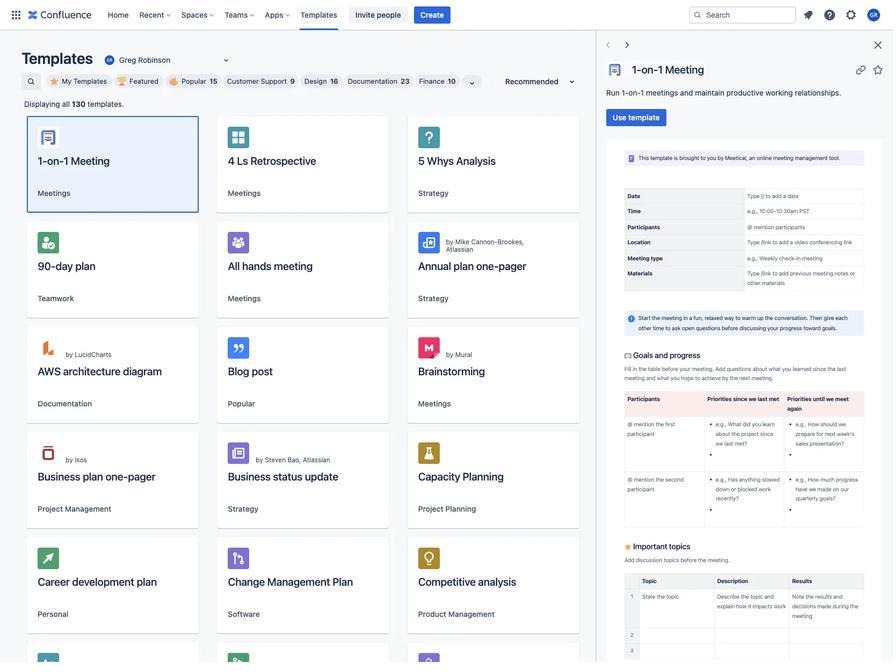 Task type: describe. For each thing, give the bounding box(es) containing it.
all
[[228, 260, 240, 272]]

90-
[[38, 260, 56, 272]]

all
[[62, 99, 70, 109]]

finance
[[419, 77, 445, 85]]

next template image
[[621, 39, 634, 52]]

plan down isos
[[83, 471, 103, 483]]

career
[[38, 576, 70, 588]]

meetings
[[646, 88, 678, 97]]

open search bar image
[[27, 77, 35, 86]]

bao,
[[288, 456, 301, 464]]

meetings button for hands
[[228, 293, 261, 304]]

1 horizontal spatial on-
[[629, 88, 641, 97]]

product management
[[418, 610, 495, 619]]

software
[[228, 610, 260, 619]]

templates.
[[88, 99, 124, 109]]

meetings for ls
[[228, 189, 261, 198]]

post
[[252, 365, 273, 378]]

my templates button
[[46, 74, 112, 88]]

relationships.
[[795, 88, 842, 97]]

day
[[56, 260, 73, 272]]

one- for annual
[[476, 260, 499, 272]]

competitive analysis
[[418, 576, 516, 588]]

home link
[[104, 6, 132, 23]]

displaying
[[24, 99, 60, 109]]

cannon-
[[471, 238, 498, 246]]

customer support 9
[[227, 77, 295, 85]]

documentation button
[[38, 399, 92, 409]]

popular button
[[228, 399, 255, 409]]

atlassian inside by mike cannon-brookes, atlassian
[[446, 246, 473, 254]]

meetings button for on-
[[38, 188, 71, 199]]

0 vertical spatial 1
[[658, 63, 663, 75]]

meetings for on-
[[38, 189, 71, 198]]

Search field
[[689, 6, 797, 23]]

strategy for business
[[228, 504, 258, 514]]

people
[[377, 10, 401, 19]]

all hands meeting
[[228, 260, 313, 272]]

my templates
[[62, 77, 107, 85]]

0 vertical spatial popular
[[182, 77, 206, 85]]

competitive
[[418, 576, 476, 588]]

search image
[[694, 10, 702, 19]]

0 horizontal spatial atlassian
[[303, 456, 330, 464]]

appswitcher icon image
[[10, 8, 23, 21]]

templates link
[[297, 6, 341, 23]]

plan
[[333, 576, 353, 588]]

business plan one-pager
[[38, 471, 156, 483]]

0 horizontal spatial on-
[[47, 155, 64, 167]]

project planning button
[[418, 504, 476, 515]]

diagram
[[123, 365, 162, 378]]

meetings button for ls
[[228, 188, 261, 199]]

design
[[304, 77, 327, 85]]

use
[[613, 113, 627, 122]]

status
[[273, 471, 303, 483]]

documentation for documentation
[[38, 399, 92, 408]]

annual
[[418, 260, 451, 272]]

global element
[[6, 0, 687, 30]]

teamwork button
[[38, 293, 74, 304]]

create link
[[414, 6, 451, 23]]

2 horizontal spatial on-
[[642, 63, 658, 75]]

spaces button
[[178, 6, 218, 23]]

0 horizontal spatial 1-on-1 meeting
[[38, 155, 110, 167]]

project planning
[[418, 504, 476, 514]]

planning for project planning
[[446, 504, 476, 514]]

share link image
[[855, 63, 868, 76]]

plan down mike
[[454, 260, 474, 272]]

recommended
[[505, 77, 559, 86]]

by isos
[[66, 456, 87, 464]]

teamwork
[[38, 294, 74, 303]]

strategy button for 5
[[418, 188, 449, 199]]

ls
[[237, 155, 248, 167]]

product
[[418, 610, 446, 619]]

use template button
[[606, 109, 666, 126]]

0 vertical spatial meeting
[[665, 63, 704, 75]]

previous template image
[[602, 39, 614, 52]]

update
[[305, 471, 338, 483]]

robinson
[[138, 55, 170, 64]]

blog
[[228, 365, 249, 378]]

10
[[448, 77, 456, 85]]

meeting
[[274, 260, 313, 272]]

pager for business plan one-pager
[[128, 471, 156, 483]]

2 horizontal spatial 1-
[[632, 63, 642, 75]]

change management plan
[[228, 576, 353, 588]]

invite people
[[356, 10, 401, 19]]

by lucidcharts
[[66, 351, 111, 359]]

documentation for documentation 23
[[348, 77, 398, 85]]

130
[[72, 99, 86, 109]]

whys
[[427, 155, 454, 167]]

home
[[108, 10, 129, 19]]

featured button
[[114, 74, 163, 88]]

isos
[[75, 456, 87, 464]]

brookes,
[[498, 238, 524, 246]]

settings icon image
[[845, 8, 858, 21]]

run 1-on-1 meetings and maintain productive working relationships.
[[606, 88, 842, 97]]

displaying all 130 templates.
[[24, 99, 124, 109]]

strategy button for annual
[[418, 293, 449, 304]]

2 vertical spatial 1-
[[38, 155, 47, 167]]

templates inside button
[[74, 77, 107, 85]]

my
[[62, 77, 72, 85]]

star 1-on-1 meeting image
[[872, 63, 885, 76]]

recent
[[139, 10, 164, 19]]

spaces
[[181, 10, 208, 19]]

planning for capacity planning
[[463, 471, 504, 483]]

change
[[228, 576, 265, 588]]



Task type: locate. For each thing, give the bounding box(es) containing it.
greg
[[119, 55, 136, 64]]

1 horizontal spatial meeting
[[665, 63, 704, 75]]

plan right day
[[75, 260, 96, 272]]

more categories image
[[466, 77, 478, 90]]

0 horizontal spatial meeting
[[71, 155, 110, 167]]

capacity
[[418, 471, 460, 483]]

strategy down the annual on the top
[[418, 294, 449, 303]]

productive
[[727, 88, 764, 97]]

pager
[[499, 260, 527, 272], [128, 471, 156, 483]]

1 horizontal spatial documentation
[[348, 77, 398, 85]]

0 vertical spatial strategy button
[[418, 188, 449, 199]]

1 vertical spatial 1
[[641, 88, 644, 97]]

development
[[72, 576, 134, 588]]

1 vertical spatial 1-
[[622, 88, 629, 97]]

1 vertical spatial one-
[[106, 471, 128, 483]]

strategy button
[[418, 188, 449, 199], [418, 293, 449, 304], [228, 504, 258, 515]]

help icon image
[[824, 8, 836, 21]]

capacity planning
[[418, 471, 504, 483]]

lucidcharts
[[75, 351, 111, 359]]

management for project
[[65, 504, 111, 514]]

maintain
[[695, 88, 725, 97]]

None text field
[[103, 55, 105, 66]]

1 vertical spatial management
[[267, 576, 330, 588]]

1 horizontal spatial management
[[267, 576, 330, 588]]

1 vertical spatial meeting
[[71, 155, 110, 167]]

open image
[[220, 54, 233, 67]]

by inside by mike cannon-brookes, atlassian
[[446, 238, 454, 246]]

strategy
[[418, 189, 449, 198], [418, 294, 449, 303], [228, 504, 258, 514]]

1 horizontal spatial 1
[[641, 88, 644, 97]]

0 horizontal spatial 1-
[[38, 155, 47, 167]]

apps button
[[262, 6, 294, 23]]

mike
[[455, 238, 470, 246]]

mural
[[455, 351, 472, 359]]

by left isos
[[66, 456, 73, 464]]

strategy button down the annual on the top
[[418, 293, 449, 304]]

0 horizontal spatial business
[[38, 471, 80, 483]]

1 business from the left
[[38, 471, 80, 483]]

strategy button down whys
[[418, 188, 449, 199]]

by for annual plan one-pager
[[446, 238, 454, 246]]

and
[[680, 88, 693, 97]]

0 horizontal spatial project
[[38, 504, 63, 514]]

software button
[[228, 609, 260, 620]]

0 horizontal spatial one-
[[106, 471, 128, 483]]

project management
[[38, 504, 111, 514]]

0 vertical spatial templates
[[301, 10, 337, 19]]

by for brainstorming
[[446, 351, 454, 359]]

project for capacity planning
[[418, 504, 444, 514]]

greg robinson
[[119, 55, 170, 64]]

use template
[[613, 113, 660, 122]]

0 vertical spatial on-
[[642, 63, 658, 75]]

16
[[330, 77, 338, 85]]

by left steven on the bottom of the page
[[256, 456, 263, 464]]

project for business plan one-pager
[[38, 504, 63, 514]]

project
[[38, 504, 63, 514], [418, 504, 444, 514]]

architecture
[[63, 365, 121, 378]]

2 vertical spatial templates
[[74, 77, 107, 85]]

by for aws architecture diagram
[[66, 351, 73, 359]]

1 vertical spatial pager
[[128, 471, 156, 483]]

your profile and preferences image
[[868, 8, 880, 21]]

annual plan one-pager
[[418, 260, 527, 272]]

personal
[[38, 610, 68, 619]]

template
[[629, 113, 660, 122]]

4
[[228, 155, 235, 167]]

0 vertical spatial pager
[[499, 260, 527, 272]]

0 horizontal spatial pager
[[128, 471, 156, 483]]

aws
[[38, 365, 61, 378]]

apps
[[265, 10, 283, 19]]

steven
[[265, 456, 286, 464]]

1 horizontal spatial one-
[[476, 260, 499, 272]]

by left mike
[[446, 238, 454, 246]]

90-day plan
[[38, 260, 96, 272]]

management down competitive analysis
[[448, 610, 495, 619]]

1 horizontal spatial project
[[418, 504, 444, 514]]

business
[[38, 471, 80, 483], [228, 471, 271, 483]]

banner containing home
[[0, 0, 893, 30]]

recent button
[[136, 6, 175, 23]]

2 horizontal spatial management
[[448, 610, 495, 619]]

by left lucidcharts
[[66, 351, 73, 359]]

project management button
[[38, 504, 111, 515]]

by steven bao, atlassian
[[256, 456, 330, 464]]

by for business plan one-pager
[[66, 456, 73, 464]]

1 vertical spatial planning
[[446, 504, 476, 514]]

design 16
[[304, 77, 338, 85]]

business for business plan one-pager
[[38, 471, 80, 483]]

strategy button for business
[[228, 504, 258, 515]]

working
[[766, 88, 793, 97]]

strategy button down business status update
[[228, 504, 258, 515]]

0 vertical spatial 1-on-1 meeting
[[632, 63, 704, 75]]

1 vertical spatial on-
[[629, 88, 641, 97]]

1 vertical spatial strategy button
[[418, 293, 449, 304]]

strategy for 5
[[418, 189, 449, 198]]

0 horizontal spatial 1
[[64, 155, 69, 167]]

1 vertical spatial documentation
[[38, 399, 92, 408]]

business for business status update
[[228, 471, 271, 483]]

2 vertical spatial strategy
[[228, 504, 258, 514]]

atlassian
[[446, 246, 473, 254], [303, 456, 330, 464]]

plan
[[75, 260, 96, 272], [454, 260, 474, 272], [83, 471, 103, 483], [137, 576, 157, 588]]

documentation down aws
[[38, 399, 92, 408]]

pager for annual plan one-pager
[[499, 260, 527, 272]]

popular left 15
[[182, 77, 206, 85]]

one- up project management
[[106, 471, 128, 483]]

1 project from the left
[[38, 504, 63, 514]]

strategy for annual
[[418, 294, 449, 303]]

invite people button
[[349, 6, 408, 23]]

1 vertical spatial popular
[[228, 399, 255, 408]]

aws architecture diagram
[[38, 365, 162, 378]]

project inside project planning button
[[418, 504, 444, 514]]

business down by isos at the bottom of page
[[38, 471, 80, 483]]

run
[[606, 88, 620, 97]]

0 vertical spatial one-
[[476, 260, 499, 272]]

2 project from the left
[[418, 504, 444, 514]]

2 vertical spatial strategy button
[[228, 504, 258, 515]]

1 vertical spatial 1-on-1 meeting
[[38, 155, 110, 167]]

finance 10
[[419, 77, 456, 85]]

brainstorming
[[418, 365, 485, 378]]

templates right my
[[74, 77, 107, 85]]

management down business plan one-pager
[[65, 504, 111, 514]]

teams button
[[222, 6, 259, 23]]

0 vertical spatial documentation
[[348, 77, 398, 85]]

2 vertical spatial 1
[[64, 155, 69, 167]]

by mural
[[446, 351, 472, 359]]

one- for business
[[106, 471, 128, 483]]

banner
[[0, 0, 893, 30]]

1 horizontal spatial 1-on-1 meeting
[[632, 63, 704, 75]]

invite
[[356, 10, 375, 19]]

0 vertical spatial planning
[[463, 471, 504, 483]]

blog post
[[228, 365, 273, 378]]

retrospective
[[251, 155, 316, 167]]

templates right apps popup button
[[301, 10, 337, 19]]

planning down capacity planning
[[446, 504, 476, 514]]

2 business from the left
[[228, 471, 271, 483]]

by for business status update
[[256, 456, 263, 464]]

one-
[[476, 260, 499, 272], [106, 471, 128, 483]]

create
[[420, 10, 444, 19]]

management inside project management button
[[65, 504, 111, 514]]

recommended button
[[499, 73, 585, 90]]

2 vertical spatial on-
[[47, 155, 64, 167]]

plan right the development
[[137, 576, 157, 588]]

product management button
[[418, 609, 495, 620]]

1 vertical spatial strategy
[[418, 294, 449, 303]]

teams
[[225, 10, 248, 19]]

by left mural at the bottom right
[[446, 351, 454, 359]]

0 vertical spatial management
[[65, 504, 111, 514]]

templates inside "link"
[[301, 10, 337, 19]]

1-
[[632, 63, 642, 75], [622, 88, 629, 97], [38, 155, 47, 167]]

one- down by mike cannon-brookes, atlassian
[[476, 260, 499, 272]]

planning inside button
[[446, 504, 476, 514]]

business status update
[[228, 471, 338, 483]]

0 horizontal spatial management
[[65, 504, 111, 514]]

templates
[[301, 10, 337, 19], [21, 49, 93, 67], [74, 77, 107, 85]]

1 horizontal spatial popular
[[228, 399, 255, 408]]

templates up my
[[21, 49, 93, 67]]

management for change
[[267, 576, 330, 588]]

featured
[[130, 77, 159, 85]]

2 horizontal spatial 1
[[658, 63, 663, 75]]

0 vertical spatial atlassian
[[446, 246, 473, 254]]

0 horizontal spatial documentation
[[38, 399, 92, 408]]

by
[[446, 238, 454, 246], [66, 351, 73, 359], [446, 351, 454, 359], [66, 456, 73, 464], [256, 456, 263, 464]]

close image
[[872, 39, 885, 52]]

confluence image
[[28, 8, 92, 21], [28, 8, 92, 21]]

1 horizontal spatial 1-
[[622, 88, 629, 97]]

23
[[401, 77, 410, 85]]

management for product
[[448, 610, 495, 619]]

business down steven on the bottom of the page
[[228, 471, 271, 483]]

1 vertical spatial templates
[[21, 49, 93, 67]]

by mike cannon-brookes, atlassian
[[446, 238, 524, 254]]

personal button
[[38, 609, 68, 620]]

popular
[[182, 77, 206, 85], [228, 399, 255, 408]]

0 horizontal spatial popular
[[182, 77, 206, 85]]

5
[[418, 155, 425, 167]]

1 horizontal spatial atlassian
[[446, 246, 473, 254]]

1
[[658, 63, 663, 75], [641, 88, 644, 97], [64, 155, 69, 167]]

15
[[210, 77, 218, 85]]

planning right capacity
[[463, 471, 504, 483]]

management inside product management button
[[448, 610, 495, 619]]

management left the plan
[[267, 576, 330, 588]]

atlassian up 'update' at the left bottom of page
[[303, 456, 330, 464]]

0 vertical spatial 1-
[[632, 63, 642, 75]]

1 horizontal spatial business
[[228, 471, 271, 483]]

atlassian up annual plan one-pager at the top of the page
[[446, 246, 473, 254]]

popular down the blog
[[228, 399, 255, 408]]

project inside project management button
[[38, 504, 63, 514]]

documentation left 23
[[348, 77, 398, 85]]

strategy down whys
[[418, 189, 449, 198]]

2 vertical spatial management
[[448, 610, 495, 619]]

1 horizontal spatial pager
[[499, 260, 527, 272]]

strategy down business status update
[[228, 504, 258, 514]]

notification icon image
[[802, 8, 815, 21]]

0 vertical spatial strategy
[[418, 189, 449, 198]]

documentation 23
[[348, 77, 410, 85]]

1 vertical spatial atlassian
[[303, 456, 330, 464]]

meetings for hands
[[228, 294, 261, 303]]



Task type: vqa. For each thing, say whether or not it's contained in the screenshot.
search field
yes



